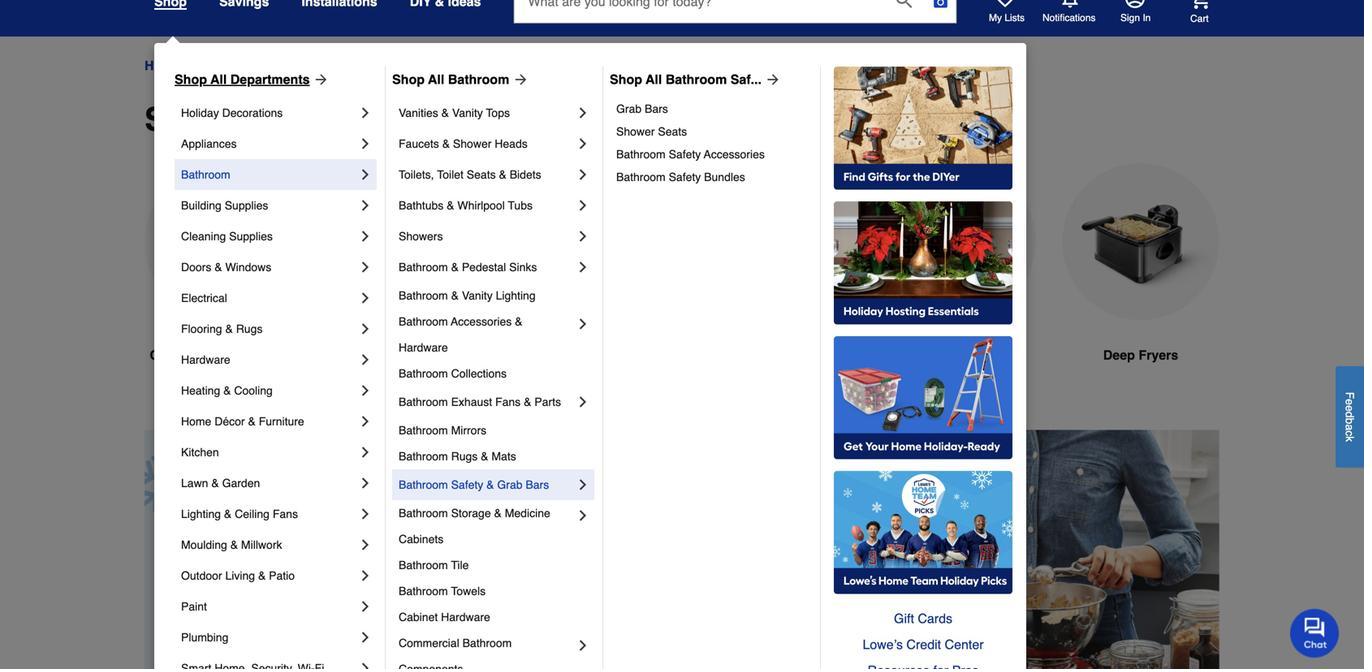 Task type: vqa. For each thing, say whether or not it's contained in the screenshot.
The Bathroom within 'shop All Bathroom' link
yes



Task type: locate. For each thing, give the bounding box(es) containing it.
find gifts for the diyer. image
[[834, 67, 1013, 190]]

safety up the storage
[[451, 478, 484, 491]]

grab down "mats"
[[497, 478, 523, 491]]

shop up vanities
[[392, 72, 425, 87]]

bathroom collections
[[399, 367, 507, 380]]

cabinets
[[399, 533, 444, 546]]

bathroom inside bathroom towels link
[[399, 585, 448, 598]]

chevron right image for plumbing
[[357, 630, 374, 646]]

0 vertical spatial safety
[[669, 148, 701, 161]]

2 vertical spatial safety
[[451, 478, 484, 491]]

0 vertical spatial accessories
[[704, 148, 765, 161]]

electrical link
[[181, 283, 357, 314]]

portable ice makers
[[346, 348, 468, 363]]

1 vertical spatial safety
[[669, 171, 701, 184]]

grab inside "link"
[[497, 478, 523, 491]]

cards
[[918, 611, 953, 626]]

0 horizontal spatial rugs
[[236, 323, 263, 336]]

1 vertical spatial grab
[[497, 478, 523, 491]]

bathroom inside bathroom safety accessories link
[[617, 148, 666, 161]]

bathroom for bathroom tile
[[399, 559, 448, 572]]

1 horizontal spatial shop
[[392, 72, 425, 87]]

chevron right image for toilets, toilet seats & bidets
[[575, 167, 591, 183]]

safety up bathroom safety bundles
[[669, 148, 701, 161]]

0 vertical spatial grab
[[617, 102, 642, 115]]

1 e from the top
[[1344, 399, 1357, 405]]

fryers
[[1139, 348, 1179, 363]]

deep
[[1104, 348, 1136, 363]]

chevron right image
[[357, 105, 374, 121], [357, 136, 374, 152], [575, 136, 591, 152], [575, 167, 591, 183], [575, 259, 591, 275], [575, 316, 591, 332], [357, 352, 374, 368], [357, 444, 374, 461], [357, 475, 374, 491], [575, 477, 591, 493], [357, 506, 374, 522], [575, 508, 591, 524], [357, 537, 374, 553], [357, 568, 374, 584], [575, 638, 591, 654]]

living
[[225, 569, 255, 582]]

f e e d b a c k
[[1344, 392, 1357, 442]]

chevron right image for lawn & garden
[[357, 475, 374, 491]]

2 horizontal spatial shop
[[610, 72, 643, 87]]

kitchen
[[181, 446, 219, 459]]

1 horizontal spatial home
[[181, 415, 212, 428]]

shower inside faucets & shower heads link
[[453, 137, 492, 150]]

0 horizontal spatial all
[[211, 72, 227, 87]]

cart
[[1191, 13, 1209, 24]]

shop up holiday
[[175, 72, 207, 87]]

small
[[278, 58, 311, 73], [145, 101, 231, 138]]

home for home
[[145, 58, 181, 73]]

1 vertical spatial supplies
[[229, 230, 273, 243]]

0 horizontal spatial fans
[[273, 508, 298, 521]]

hardware up bathroom collections
[[399, 341, 448, 354]]

& inside 'link'
[[447, 199, 455, 212]]

deep fryers link
[[1063, 163, 1220, 404]]

plumbing
[[181, 631, 229, 644]]

shop up grab bars
[[610, 72, 643, 87]]

seats up whirlpool
[[467, 168, 496, 181]]

home décor & furniture link
[[181, 406, 357, 437]]

home for home décor & furniture
[[181, 415, 212, 428]]

& left parts
[[524, 396, 532, 409]]

chevron right image for flooring & rugs
[[357, 321, 374, 337]]

appliances link down decorations
[[181, 128, 357, 159]]

chevron right image
[[575, 105, 591, 121], [357, 167, 374, 183], [357, 197, 374, 214], [575, 197, 591, 214], [357, 228, 374, 245], [575, 228, 591, 245], [357, 259, 374, 275], [357, 290, 374, 306], [357, 321, 374, 337], [357, 383, 374, 399], [575, 394, 591, 410], [357, 414, 374, 430], [357, 599, 374, 615], [357, 630, 374, 646], [357, 660, 374, 669]]

accessories inside the bathroom accessories & hardware
[[451, 315, 512, 328]]

bathroom inside bathroom safety & grab bars "link"
[[399, 478, 448, 491]]

0 vertical spatial seats
[[658, 125, 687, 138]]

1 vertical spatial bars
[[526, 478, 549, 491]]

small appliances down departments
[[145, 101, 412, 138]]

a silver-colored new air portable ice maker. image
[[328, 163, 486, 320]]

my lists link
[[989, 0, 1025, 24]]

bathtubs
[[399, 199, 444, 212]]

shop all departments link
[[175, 70, 329, 89]]

shop for shop all departments
[[175, 72, 207, 87]]

all up holiday decorations
[[211, 72, 227, 87]]

safety inside bathroom safety accessories link
[[669, 148, 701, 161]]

supplies for building supplies
[[225, 199, 268, 212]]

all up vanities
[[428, 72, 445, 87]]

shower seats
[[617, 125, 687, 138]]

& left the pedestal
[[451, 261, 459, 274]]

0 horizontal spatial accessories
[[451, 315, 512, 328]]

bathroom inside the bathroom accessories & hardware
[[399, 315, 448, 328]]

all for shop all bathroom saf...
[[646, 72, 662, 87]]

shower up the toilets, toilet seats & bidets
[[453, 137, 492, 150]]

chevron right image for bathroom
[[357, 167, 374, 183]]

2 horizontal spatial all
[[646, 72, 662, 87]]

3 shop from the left
[[610, 72, 643, 87]]

arrow right image inside shop all bathroom "link"
[[510, 71, 529, 88]]

bathroom inside shop all bathroom "link"
[[448, 72, 510, 87]]

0 horizontal spatial shower
[[453, 137, 492, 150]]

chevron right image for building supplies
[[357, 197, 374, 214]]

toilets, toilet seats & bidets link
[[399, 159, 575, 190]]

commercial
[[399, 637, 460, 650]]

rugs down mirrors
[[451, 450, 478, 463]]

gift cards link
[[834, 606, 1013, 632]]

center
[[945, 637, 984, 652]]

1 vertical spatial home
[[181, 415, 212, 428]]

showers
[[399, 230, 443, 243]]

bathroom for bathroom collections
[[399, 367, 448, 380]]

1 horizontal spatial fans
[[496, 396, 521, 409]]

accessories down bathroom & vanity lighting link
[[451, 315, 512, 328]]

b
[[1344, 418, 1357, 424]]

patio
[[269, 569, 295, 582]]

& left millwork
[[230, 539, 238, 552]]

saf...
[[731, 72, 762, 87]]

building supplies link
[[181, 190, 357, 221]]

supplies up cleaning supplies
[[225, 199, 268, 212]]

& left bidets
[[499, 168, 507, 181]]

vanity left tops
[[452, 106, 483, 119]]

small appliances up holiday decorations link
[[278, 58, 377, 73]]

arrow right image for shop all bathroom
[[510, 71, 529, 88]]

pedestal
[[462, 261, 506, 274]]

d
[[1344, 412, 1357, 418]]

accessories up the bundles
[[704, 148, 765, 161]]

cart button
[[1168, 0, 1210, 25]]

2 shop from the left
[[392, 72, 425, 87]]

vanity down the pedestal
[[462, 289, 493, 302]]

parts
[[535, 396, 561, 409]]

faucets
[[399, 137, 439, 150]]

e up d
[[1344, 399, 1357, 405]]

bathroom safety bundles link
[[617, 166, 809, 188]]

countertop microwaves link
[[145, 163, 302, 404]]

bathroom inside bathroom exhaust fans & parts link
[[399, 396, 448, 409]]

& right the storage
[[494, 507, 502, 520]]

my
[[989, 12, 1002, 24]]

kitchen link
[[181, 437, 357, 468]]

chevron right image for faucets & shower heads
[[575, 136, 591, 152]]

bathroom inside the bathroom storage & medicine cabinets
[[399, 507, 448, 520]]

bathroom for bathroom towels
[[399, 585, 448, 598]]

lighting down the sinks
[[496, 289, 536, 302]]

mirrors
[[451, 424, 487, 437]]

1 vertical spatial rugs
[[451, 450, 478, 463]]

chevron right image for moulding & millwork
[[357, 537, 374, 553]]

arrow right image inside shop all bathroom saf... link
[[762, 71, 781, 88]]

search image
[[896, 0, 913, 8]]

rugs
[[236, 323, 263, 336], [451, 450, 478, 463]]

1 vertical spatial accessories
[[451, 315, 512, 328]]

bathroom inside bathroom mirrors link
[[399, 424, 448, 437]]

seats up bathroom safety accessories
[[658, 125, 687, 138]]

0 horizontal spatial grab
[[497, 478, 523, 491]]

vanity for tops
[[452, 106, 483, 119]]

chevron right image for outdoor living & patio
[[357, 568, 374, 584]]

bathroom for bathroom accessories & hardware
[[399, 315, 448, 328]]

grab
[[617, 102, 642, 115], [497, 478, 523, 491]]

all up grab bars
[[646, 72, 662, 87]]

bars up medicine
[[526, 478, 549, 491]]

bathroom storage & medicine cabinets
[[399, 507, 554, 546]]

sign in
[[1121, 12, 1151, 24]]

lighting & ceiling fans link
[[181, 499, 357, 530]]

toilets,
[[399, 168, 434, 181]]

fans down the bathroom collections link at the bottom of the page
[[496, 396, 521, 409]]

supplies up the windows
[[229, 230, 273, 243]]

safety inside "bathroom safety bundles" link
[[669, 171, 701, 184]]

& left "mats"
[[481, 450, 489, 463]]

shop all bathroom saf...
[[610, 72, 762, 87]]

& down bathroom & pedestal sinks
[[451, 289, 459, 302]]

safety for &
[[451, 478, 484, 491]]

lowe's home improvement account image
[[1126, 0, 1145, 8]]

lighting up moulding
[[181, 508, 221, 521]]

lawn & garden link
[[181, 468, 357, 499]]

blenders
[[930, 348, 986, 363]]

advertisement region
[[145, 430, 1220, 669]]

shop all bathroom saf... link
[[610, 70, 781, 89]]

arrow right image inside shop all departments link
[[310, 71, 329, 88]]

bathroom safety & grab bars
[[399, 478, 549, 491]]

0 vertical spatial vanity
[[452, 106, 483, 119]]

1 horizontal spatial rugs
[[451, 450, 478, 463]]

deep fryers
[[1104, 348, 1179, 363]]

flooring & rugs link
[[181, 314, 357, 344]]

lighting & ceiling fans
[[181, 508, 298, 521]]

toaster ovens
[[546, 348, 635, 363]]

1 vertical spatial seats
[[467, 168, 496, 181]]

countertop
[[150, 348, 220, 363]]

grab up shower seats
[[617, 102, 642, 115]]

bathroom inside bathroom & pedestal sinks link
[[399, 261, 448, 274]]

0 horizontal spatial home
[[145, 58, 181, 73]]

1 vertical spatial small
[[145, 101, 231, 138]]

holiday decorations link
[[181, 97, 357, 128]]

k
[[1344, 436, 1357, 442]]

hardware down towels
[[441, 611, 491, 624]]

flooring & rugs
[[181, 323, 263, 336]]

arrow right image for shop all bathroom saf...
[[762, 71, 781, 88]]

0 vertical spatial bars
[[645, 102, 668, 115]]

& down bathroom & vanity lighting link
[[515, 315, 523, 328]]

blenders link
[[879, 163, 1037, 404]]

0 horizontal spatial lighting
[[181, 508, 221, 521]]

& left cooling
[[224, 384, 231, 397]]

1 all from the left
[[211, 72, 227, 87]]

appliances link
[[195, 56, 264, 76], [181, 128, 357, 159]]

3 all from the left
[[646, 72, 662, 87]]

& right vanities
[[442, 106, 449, 119]]

supplies for cleaning supplies
[[229, 230, 273, 243]]

supplies
[[225, 199, 268, 212], [229, 230, 273, 243]]

bathroom for bathroom & vanity lighting
[[399, 289, 448, 302]]

appliances link up holiday decorations
[[195, 56, 264, 76]]

bathroom inside bathroom & vanity lighting link
[[399, 289, 448, 302]]

cooling
[[234, 384, 273, 397]]

arrow right image
[[310, 71, 329, 88], [510, 71, 529, 88], [762, 71, 781, 88], [1190, 564, 1206, 580]]

bathroom inside bathroom tile link
[[399, 559, 448, 572]]

safety inside bathroom safety & grab bars "link"
[[451, 478, 484, 491]]

shop inside "link"
[[392, 72, 425, 87]]

& right bathtubs
[[447, 199, 455, 212]]

shop for shop all bathroom saf...
[[610, 72, 643, 87]]

portable
[[346, 348, 398, 363]]

1 horizontal spatial all
[[428, 72, 445, 87]]

lowe's home improvement notification center image
[[1061, 0, 1080, 8]]

appliances
[[195, 58, 264, 73], [314, 58, 377, 73], [240, 101, 412, 138], [181, 137, 237, 150]]

chevron right image for bathroom accessories & hardware
[[575, 316, 591, 332]]

chevron right image for holiday decorations
[[357, 105, 374, 121]]

commercial bathroom components
[[399, 637, 515, 669]]

get your home holiday-ready. image
[[834, 336, 1013, 460]]

shower down grab bars
[[617, 125, 655, 138]]

0 vertical spatial supplies
[[225, 199, 268, 212]]

fans
[[496, 396, 521, 409], [273, 508, 298, 521]]

1 horizontal spatial lighting
[[496, 289, 536, 302]]

vanities
[[399, 106, 439, 119]]

moulding & millwork
[[181, 539, 282, 552]]

1 shop from the left
[[175, 72, 207, 87]]

safety down bathroom safety accessories
[[669, 171, 701, 184]]

chevron right image for heating & cooling
[[357, 383, 374, 399]]

bathroom inside "bathroom safety bundles" link
[[617, 171, 666, 184]]

chevron right image for kitchen
[[357, 444, 374, 461]]

bathroom safety accessories link
[[617, 143, 809, 166]]

furniture
[[259, 415, 304, 428]]

1 horizontal spatial seats
[[658, 125, 687, 138]]

bathroom for bathroom mirrors
[[399, 424, 448, 437]]

1 horizontal spatial accessories
[[704, 148, 765, 161]]

lowe's home team holiday picks. image
[[834, 471, 1013, 595]]

tops
[[486, 106, 510, 119]]

bathroom inside shop all bathroom saf... link
[[666, 72, 727, 87]]

vanities & vanity tops link
[[399, 97, 575, 128]]

mats
[[492, 450, 516, 463]]

& inside the bathroom accessories & hardware
[[515, 315, 523, 328]]

décor
[[215, 415, 245, 428]]

rugs up "microwaves"
[[236, 323, 263, 336]]

outdoor
[[181, 569, 222, 582]]

1 horizontal spatial shower
[[617, 125, 655, 138]]

0 horizontal spatial bars
[[526, 478, 549, 491]]

doors
[[181, 261, 212, 274]]

all
[[211, 72, 227, 87], [428, 72, 445, 87], [646, 72, 662, 87]]

hardware inside the bathroom accessories & hardware
[[399, 341, 448, 354]]

1 horizontal spatial bars
[[645, 102, 668, 115]]

moulding & millwork link
[[181, 530, 357, 561]]

hardware down the flooring
[[181, 353, 230, 366]]

shop all bathroom link
[[392, 70, 529, 89]]

all inside "link"
[[428, 72, 445, 87]]

None search field
[[514, 0, 957, 39]]

vanity
[[452, 106, 483, 119], [462, 289, 493, 302]]

0 vertical spatial rugs
[[236, 323, 263, 336]]

bathroom for bathroom safety accessories
[[617, 148, 666, 161]]

& up "countertop microwaves"
[[225, 323, 233, 336]]

chevron right image for doors & windows
[[357, 259, 374, 275]]

f
[[1344, 392, 1357, 399]]

bathroom for bathroom exhaust fans & parts
[[399, 396, 448, 409]]

e up b
[[1344, 405, 1357, 412]]

bathroom rugs & mats link
[[399, 444, 591, 470]]

showers link
[[399, 221, 575, 252]]

small up holiday decorations link
[[278, 58, 311, 73]]

safety
[[669, 148, 701, 161], [669, 171, 701, 184], [451, 478, 484, 491]]

0 vertical spatial small
[[278, 58, 311, 73]]

lighting
[[496, 289, 536, 302], [181, 508, 221, 521]]

0 horizontal spatial seats
[[467, 168, 496, 181]]

1 horizontal spatial grab
[[617, 102, 642, 115]]

bars up shower seats
[[645, 102, 668, 115]]

& inside the bathroom storage & medicine cabinets
[[494, 507, 502, 520]]

bathroom for bathroom safety bundles
[[617, 171, 666, 184]]

2 all from the left
[[428, 72, 445, 87]]

small down home link
[[145, 101, 231, 138]]

fans right the ceiling
[[273, 508, 298, 521]]

1 vertical spatial vanity
[[462, 289, 493, 302]]

bathroom inside commercial bathroom components
[[463, 637, 512, 650]]

0 vertical spatial home
[[145, 58, 181, 73]]

credit
[[907, 637, 942, 652]]

0 horizontal spatial shop
[[175, 72, 207, 87]]



Task type: describe. For each thing, give the bounding box(es) containing it.
grab bars link
[[617, 97, 809, 120]]

appliances down small appliances link
[[240, 101, 412, 138]]

chevron right image for bathroom exhaust fans & parts
[[575, 394, 591, 410]]

chevron right image for bathroom & pedestal sinks
[[575, 259, 591, 275]]

bathroom safety accessories
[[617, 148, 765, 161]]

gift
[[894, 611, 915, 626]]

chevron right image for bathtubs & whirlpool tubs
[[575, 197, 591, 214]]

bars inside "link"
[[526, 478, 549, 491]]

bathroom for bathroom rugs & mats
[[399, 450, 448, 463]]

a stainless steel toaster oven. image
[[512, 163, 669, 320]]

bathroom safety bundles
[[617, 171, 746, 184]]

appliances down holiday
[[181, 137, 237, 150]]

0 vertical spatial lighting
[[496, 289, 536, 302]]

sign in button
[[1121, 0, 1151, 24]]

doors & windows link
[[181, 252, 357, 283]]

& down the bathroom rugs & mats link
[[487, 478, 494, 491]]

chevron right image for paint
[[357, 599, 374, 615]]

1 vertical spatial fans
[[273, 508, 298, 521]]

shower seats link
[[617, 120, 809, 143]]

chevron right image for lighting & ceiling fans
[[357, 506, 374, 522]]

all for shop all bathroom
[[428, 72, 445, 87]]

cabinet hardware link
[[399, 604, 591, 630]]

a gray ninja blender. image
[[879, 163, 1037, 320]]

faucets & shower heads link
[[399, 128, 575, 159]]

lawn & garden
[[181, 477, 260, 490]]

& right décor at the left of page
[[248, 415, 256, 428]]

heating & cooling link
[[181, 375, 357, 406]]

chevron right image for appliances
[[357, 136, 374, 152]]

collections
[[451, 367, 507, 380]]

lowe's
[[863, 637, 903, 652]]

cabinet
[[399, 611, 438, 624]]

& right doors
[[215, 261, 222, 274]]

building supplies
[[181, 199, 268, 212]]

0 vertical spatial fans
[[496, 396, 521, 409]]

bidets
[[510, 168, 542, 181]]

shop for shop all bathroom
[[392, 72, 425, 87]]

microwaves
[[223, 348, 297, 363]]

appliances right departments
[[314, 58, 377, 73]]

chevron right image for hardware
[[357, 352, 374, 368]]

countertop microwaves
[[150, 348, 297, 363]]

lowe's home improvement cart image
[[1191, 0, 1210, 9]]

shower inside shower seats 'link'
[[617, 125, 655, 138]]

ceiling
[[235, 508, 270, 521]]

toaster
[[546, 348, 592, 363]]

& left patio
[[258, 569, 266, 582]]

departments
[[231, 72, 310, 87]]

medicine
[[505, 507, 551, 520]]

chat invite button image
[[1291, 609, 1340, 658]]

outdoor living & patio link
[[181, 561, 357, 591]]

bathroom & pedestal sinks
[[399, 261, 537, 274]]

ice
[[402, 348, 420, 363]]

chevron right image for vanities & vanity tops
[[575, 105, 591, 121]]

bathroom inside bathroom link
[[181, 168, 230, 181]]

Search Query text field
[[515, 0, 883, 23]]

bathroom tile link
[[399, 552, 591, 578]]

holiday hosting essentials. image
[[834, 201, 1013, 325]]

doors & windows
[[181, 261, 272, 274]]

garden
[[222, 477, 260, 490]]

bathroom for bathroom safety & grab bars
[[399, 478, 448, 491]]

seats inside 'link'
[[658, 125, 687, 138]]

& right "lawn"
[[212, 477, 219, 490]]

0 vertical spatial appliances link
[[195, 56, 264, 76]]

safety for accessories
[[669, 148, 701, 161]]

bathroom mirrors link
[[399, 418, 591, 444]]

bathroom towels link
[[399, 578, 591, 604]]

cleaning supplies link
[[181, 221, 357, 252]]

chevron right image for showers
[[575, 228, 591, 245]]

1 horizontal spatial small
[[278, 58, 311, 73]]

holiday decorations
[[181, 106, 283, 119]]

hardware link
[[181, 344, 357, 375]]

components
[[399, 663, 463, 669]]

decorations
[[222, 106, 283, 119]]

building
[[181, 199, 222, 212]]

bathroom tile
[[399, 559, 469, 572]]

bathroom for bathroom & pedestal sinks
[[399, 261, 448, 274]]

portable ice makers link
[[328, 163, 486, 404]]

bathroom storage & medicine cabinets link
[[399, 500, 575, 552]]

cleaning supplies
[[181, 230, 273, 243]]

1 vertical spatial lighting
[[181, 508, 221, 521]]

chevron right image for cleaning supplies
[[357, 228, 374, 245]]

flooring
[[181, 323, 222, 336]]

my lists
[[989, 12, 1025, 24]]

chevron right image for commercial bathroom components
[[575, 638, 591, 654]]

bathroom & pedestal sinks link
[[399, 252, 575, 283]]

windows
[[225, 261, 272, 274]]

heating
[[181, 384, 220, 397]]

appliances up holiday decorations
[[195, 58, 264, 73]]

chevron right image for home décor & furniture
[[357, 414, 374, 430]]

toilet
[[437, 168, 464, 181]]

bathroom & vanity lighting
[[399, 289, 536, 302]]

lowe's home improvement lists image
[[996, 0, 1015, 8]]

& left the ceiling
[[224, 508, 232, 521]]

c
[[1344, 431, 1357, 436]]

a chefman stainless steel deep fryer. image
[[1063, 163, 1220, 320]]

ovens
[[596, 348, 635, 363]]

1 vertical spatial small appliances
[[145, 101, 412, 138]]

chevron right image for bathroom safety & grab bars
[[575, 477, 591, 493]]

a black and stainless steel countertop microwave. image
[[145, 163, 302, 320]]

tile
[[451, 559, 469, 572]]

sinks
[[510, 261, 537, 274]]

vanity for lighting
[[462, 289, 493, 302]]

2 e from the top
[[1344, 405, 1357, 412]]

lists
[[1005, 12, 1025, 24]]

camera image
[[933, 0, 949, 10]]

a gray and stainless steel ninja air fryer. image
[[695, 163, 853, 320]]

notifications
[[1043, 12, 1096, 24]]

safety for bundles
[[669, 171, 701, 184]]

bundles
[[704, 171, 746, 184]]

storage
[[451, 507, 491, 520]]

bathroom rugs & mats
[[399, 450, 516, 463]]

millwork
[[241, 539, 282, 552]]

0 horizontal spatial small
[[145, 101, 231, 138]]

& right the faucets
[[442, 137, 450, 150]]

toaster ovens link
[[512, 163, 669, 404]]

0 vertical spatial small appliances
[[278, 58, 377, 73]]

arrow right image for shop all departments
[[310, 71, 329, 88]]

bathtubs & whirlpool tubs link
[[399, 190, 575, 221]]

exhaust
[[451, 396, 492, 409]]

chevron right image for electrical
[[357, 290, 374, 306]]

shop all departments
[[175, 72, 310, 87]]

holiday
[[181, 106, 219, 119]]

1 vertical spatial appliances link
[[181, 128, 357, 159]]

bathroom for bathroom storage & medicine cabinets
[[399, 507, 448, 520]]

paint
[[181, 600, 207, 613]]

chevron right image for bathroom storage & medicine cabinets
[[575, 508, 591, 524]]

hardware inside 'link'
[[441, 611, 491, 624]]

bathroom mirrors
[[399, 424, 487, 437]]

all for shop all departments
[[211, 72, 227, 87]]

in
[[1143, 12, 1151, 24]]

bathroom exhaust fans & parts
[[399, 396, 561, 409]]

moulding
[[181, 539, 227, 552]]

bathroom accessories & hardware link
[[399, 309, 575, 361]]



